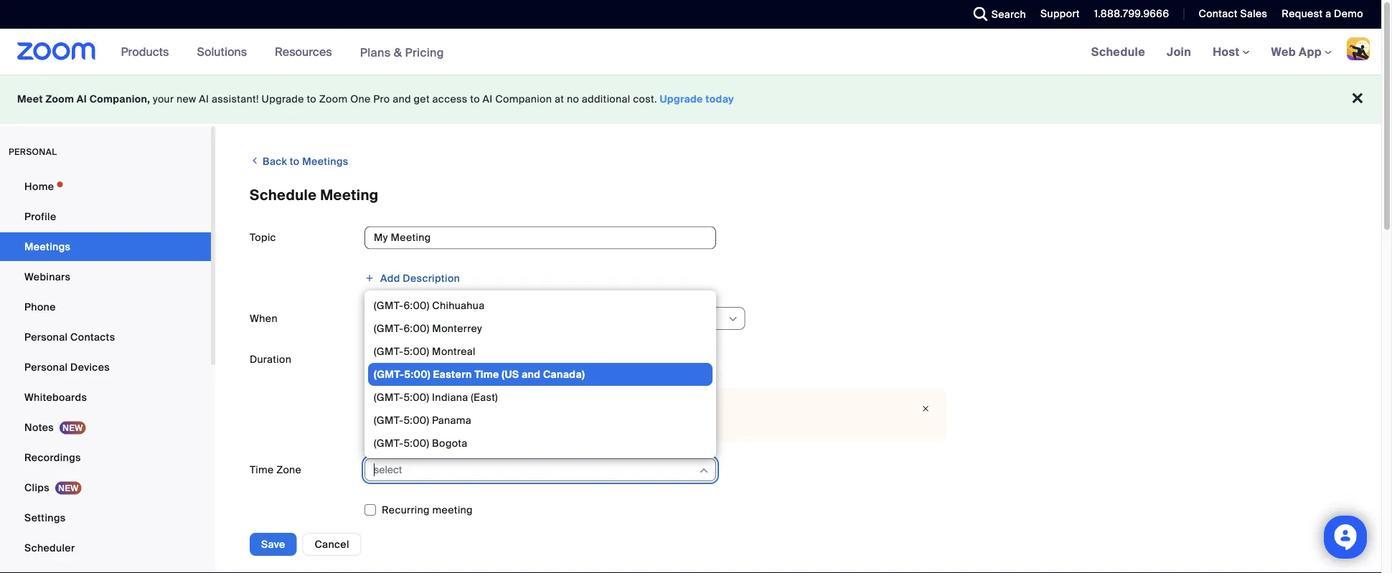 Task type: vqa. For each thing, say whether or not it's contained in the screenshot.
the Tabs of all notes page TAB LIST
no



Task type: locate. For each thing, give the bounding box(es) containing it.
save
[[261, 538, 285, 551]]

(gmt- down need
[[374, 437, 404, 450]]

pricing
[[405, 45, 444, 60]]

clips link
[[0, 474, 211, 502]]

plans & pricing link
[[360, 45, 444, 60], [360, 45, 444, 60]]

profile picture image
[[1347, 37, 1370, 60]]

contact sales
[[1199, 7, 1268, 20]]

0 vertical spatial and
[[393, 93, 411, 106]]

(gmt- for (gmt-5:00) eastern time (us and canada)
[[374, 368, 404, 381]]

web app
[[1271, 44, 1322, 59]]

banner
[[0, 29, 1382, 76]]

1.888.799.9666 button up join
[[1084, 0, 1173, 29]]

7 (gmt- from the top
[[374, 437, 404, 450]]

personal contacts
[[24, 330, 115, 344]]

resources
[[275, 44, 332, 59]]

zone
[[276, 463, 302, 477]]

meeting.
[[624, 401, 667, 414]]

0 horizontal spatial schedule
[[250, 186, 317, 205]]

1 6:00) from the top
[[404, 299, 430, 312]]

0 horizontal spatial and
[[393, 93, 411, 106]]

demo
[[1334, 7, 1364, 20]]

schedule
[[1091, 44, 1145, 59], [250, 186, 317, 205]]

6:00) up (gmt-6:00) monterrey
[[404, 299, 430, 312]]

1.888.799.9666 button
[[1084, 0, 1173, 29], [1094, 7, 1169, 20]]

0 horizontal spatial zoom
[[46, 93, 74, 106]]

1 horizontal spatial ai
[[199, 93, 209, 106]]

1 horizontal spatial time
[[475, 368, 499, 381]]

host button
[[1213, 44, 1250, 59]]

5:00) for montreal
[[404, 345, 429, 358]]

0 vertical spatial 6:00)
[[404, 299, 430, 312]]

time zone
[[250, 463, 302, 477]]

0 vertical spatial time
[[475, 368, 499, 381]]

web
[[1271, 44, 1296, 59]]

and
[[393, 93, 411, 106], [522, 368, 541, 381]]

monterrey
[[432, 322, 482, 335]]

(gmt- for (gmt-5:00) bogota
[[374, 437, 404, 450]]

pro
[[373, 93, 390, 106]]

1 horizontal spatial schedule
[[1091, 44, 1145, 59]]

meeting
[[320, 186, 379, 205]]

save button
[[250, 533, 297, 556]]

schedule for schedule
[[1091, 44, 1145, 59]]

1 horizontal spatial and
[[522, 368, 541, 381]]

meeting
[[432, 504, 473, 517]]

upgrade right cost.
[[660, 93, 703, 106]]

meet
[[17, 93, 43, 106]]

zoom right "meet" in the top of the page
[[46, 93, 74, 106]]

upgrade down product information navigation
[[262, 93, 304, 106]]

one
[[350, 93, 371, 106]]

1 vertical spatial time
[[250, 463, 274, 477]]

chihuahua
[[432, 299, 485, 312]]

zoom
[[46, 93, 74, 106], [319, 93, 348, 106]]

(gmt- left more
[[374, 414, 404, 427]]

personal down the "phone"
[[24, 330, 68, 344]]

2 personal from the top
[[24, 361, 68, 374]]

1 vertical spatial schedule
[[250, 186, 317, 205]]

your
[[376, 401, 398, 414]]

5:00)
[[404, 345, 429, 358], [404, 368, 431, 381], [404, 391, 429, 404], [404, 414, 429, 427], [404, 437, 429, 450]]

1 ai from the left
[[77, 93, 87, 106]]

time down hr
[[475, 368, 499, 381]]

to down resources dropdown button
[[307, 93, 317, 106]]

(gmt- up need
[[374, 391, 404, 404]]

banner containing products
[[0, 29, 1382, 76]]

2 zoom from the left
[[319, 93, 348, 106]]

(gmt- up "your"
[[374, 368, 404, 381]]

add
[[380, 272, 400, 285]]

schedule down back
[[250, 186, 317, 205]]

0 vertical spatial personal
[[24, 330, 68, 344]]

devices
[[70, 361, 110, 374]]

ai left companion
[[483, 93, 493, 106]]

5:00) down (gmt-6:00) monterrey
[[404, 345, 429, 358]]

solutions button
[[197, 29, 253, 75]]

1 horizontal spatial to
[[307, 93, 317, 106]]

web app button
[[1271, 44, 1332, 59]]

1 (gmt- from the top
[[374, 299, 404, 312]]

recurring meeting
[[382, 504, 473, 517]]

left image
[[250, 154, 260, 168]]

6:00) for chihuahua
[[404, 299, 430, 312]]

2 6:00) from the top
[[404, 322, 430, 335]]

(gmt- for (gmt-5:00) indiana (east)
[[374, 391, 404, 404]]

(gmt- down (gmt-6:00) monterrey
[[374, 345, 404, 358]]

ai right new
[[199, 93, 209, 106]]

webinars link
[[0, 263, 211, 291]]

profile link
[[0, 202, 211, 231]]

5:00) up "(gmt-5:00) panama"
[[404, 391, 429, 404]]

5:00) down more
[[404, 437, 429, 450]]

40
[[546, 401, 560, 414]]

personal for personal devices
[[24, 361, 68, 374]]

per
[[605, 401, 621, 414]]

solutions
[[197, 44, 247, 59]]

1 horizontal spatial zoom
[[319, 93, 348, 106]]

schedule down 1.888.799.9666
[[1091, 44, 1145, 59]]

personal devices link
[[0, 353, 211, 382]]

time
[[475, 368, 499, 381], [250, 463, 274, 477]]

1 horizontal spatial upgrade
[[469, 416, 512, 429]]

min
[[607, 352, 625, 365]]

2 horizontal spatial upgrade
[[660, 93, 703, 106]]

show options image
[[727, 314, 739, 325]]

0 horizontal spatial meetings
[[24, 240, 71, 253]]

0 horizontal spatial time
[[250, 463, 274, 477]]

meetings inside personal menu menu
[[24, 240, 71, 253]]

sales
[[1241, 7, 1268, 20]]

panama
[[432, 414, 472, 427]]

0 vertical spatial schedule
[[1091, 44, 1145, 59]]

request
[[1282, 7, 1323, 20]]

and right (us
[[522, 368, 541, 381]]

products
[[121, 44, 169, 59]]

(gmt-5:00) eastern time (us and canada)
[[374, 368, 585, 381]]

notes
[[24, 421, 54, 434]]

3 (gmt- from the top
[[374, 345, 404, 358]]

(gmt- for (gmt-6:00) monterrey
[[374, 322, 404, 335]]

1 vertical spatial 6:00)
[[404, 322, 430, 335]]

1 personal from the top
[[24, 330, 68, 344]]

meetings up schedule meeting
[[302, 155, 348, 168]]

1 vertical spatial and
[[522, 368, 541, 381]]

6:00) up (gmt-5:00) montreal
[[404, 322, 430, 335]]

duration
[[250, 353, 292, 366]]

back to meetings
[[260, 155, 348, 168]]

4 (gmt- from the top
[[374, 368, 404, 381]]

time?
[[434, 416, 461, 429]]

support link
[[1030, 0, 1084, 29], [1041, 7, 1080, 20]]

and left the get on the top left of the page
[[393, 93, 411, 106]]

zoom left one
[[319, 93, 348, 106]]

upgrade down only
[[469, 416, 512, 429]]

support
[[1041, 7, 1080, 20]]

phone link
[[0, 293, 211, 322]]

plans
[[360, 45, 391, 60]]

5 (gmt- from the top
[[374, 391, 404, 404]]

cancel
[[315, 538, 349, 551]]

schedule for schedule meeting
[[250, 186, 317, 205]]

meetings
[[302, 155, 348, 168], [24, 240, 71, 253]]

description
[[403, 272, 460, 285]]

0 horizontal spatial ai
[[77, 93, 87, 106]]

0 vertical spatial meetings
[[302, 155, 348, 168]]

search
[[992, 8, 1026, 21]]

and inside meet zoom ai companion, footer
[[393, 93, 411, 106]]

(gmt- up (gmt-5:00) montreal
[[374, 322, 404, 335]]

settings link
[[0, 504, 211, 533]]

upgrade today link
[[660, 93, 734, 106]]

Topic text field
[[365, 226, 716, 249]]

hr
[[478, 352, 488, 365]]

2 horizontal spatial ai
[[483, 93, 493, 106]]

(gmt- down add
[[374, 299, 404, 312]]

no
[[567, 93, 579, 106]]

time left zone
[[250, 463, 274, 477]]

meetings up the webinars
[[24, 240, 71, 253]]

1 vertical spatial personal
[[24, 361, 68, 374]]

(gmt-6:00) chihuahua
[[374, 299, 485, 312]]

profile
[[24, 210, 56, 223]]

2 (gmt- from the top
[[374, 322, 404, 335]]

ai left companion,
[[77, 93, 87, 106]]

2 ai from the left
[[199, 93, 209, 106]]

to right access
[[470, 93, 480, 106]]

hide options image
[[698, 465, 710, 477]]

6 (gmt- from the top
[[374, 414, 404, 427]]

to right back
[[290, 155, 300, 168]]

zoom logo image
[[17, 42, 96, 60]]

schedule inside meetings navigation
[[1091, 44, 1145, 59]]

1 vertical spatial meetings
[[24, 240, 71, 253]]

personal up whiteboards
[[24, 361, 68, 374]]

5:00) down (gmt-5:00) montreal
[[404, 368, 431, 381]]

personal contacts link
[[0, 323, 211, 352]]

0 horizontal spatial to
[[290, 155, 300, 168]]

upgrade
[[262, 93, 304, 106], [660, 93, 703, 106], [469, 416, 512, 429]]

5:00) up (gmt-5:00) bogota
[[404, 414, 429, 427]]

bogota
[[432, 437, 468, 450]]

a
[[1326, 7, 1332, 20]]



Task type: describe. For each thing, give the bounding box(es) containing it.
meet zoom ai companion, footer
[[0, 75, 1382, 124]]

request a demo
[[1282, 7, 1364, 20]]

meetings link
[[0, 233, 211, 261]]

(gmt-5:00) indiana (east)
[[374, 391, 498, 404]]

at
[[555, 93, 564, 106]]

need
[[376, 416, 403, 429]]

recurring
[[382, 504, 430, 517]]

home link
[[0, 172, 211, 201]]

(gmt-6:00) monterrey
[[374, 322, 482, 335]]

5:00) for bogota
[[404, 437, 429, 450]]

upgrade now link
[[466, 416, 536, 429]]

eastern
[[433, 368, 472, 381]]

6:00) for monterrey
[[404, 322, 430, 335]]

5:00) for panama
[[404, 414, 429, 427]]

meetings navigation
[[1081, 29, 1382, 76]]

plan
[[439, 401, 460, 414]]

support
[[506, 401, 544, 414]]

upgrade inside your current plan can only support 40 minutes per meeting. need more time? upgrade now
[[469, 416, 512, 429]]

companion,
[[89, 93, 150, 106]]

personal devices
[[24, 361, 110, 374]]

home
[[24, 180, 54, 193]]

only
[[483, 401, 503, 414]]

join
[[1167, 44, 1191, 59]]

when
[[250, 312, 278, 325]]

(east)
[[471, 391, 498, 404]]

1 zoom from the left
[[46, 93, 74, 106]]

back
[[263, 155, 287, 168]]

contact
[[1199, 7, 1238, 20]]

contacts
[[70, 330, 115, 344]]

your
[[153, 93, 174, 106]]

whiteboards link
[[0, 383, 211, 412]]

3 ai from the left
[[483, 93, 493, 106]]

clips
[[24, 481, 49, 494]]

companion
[[495, 93, 552, 106]]

meet zoom ai companion, your new ai assistant! upgrade to zoom one pro and get access to ai companion at no additional cost. upgrade today
[[17, 93, 734, 106]]

current
[[401, 401, 436, 414]]

(gmt-5:00) montreal
[[374, 345, 476, 358]]

new
[[177, 93, 196, 106]]

recordings
[[24, 451, 81, 464]]

assistant!
[[212, 93, 259, 106]]

attendees
[[250, 543, 300, 557]]

select time zone text field
[[374, 459, 698, 481]]

schedule meeting
[[250, 186, 379, 205]]

settings
[[24, 511, 66, 525]]

close image
[[917, 402, 934, 416]]

scheduler
[[24, 541, 75, 555]]

more
[[405, 416, 431, 429]]

add description
[[380, 272, 460, 285]]

1 horizontal spatial meetings
[[302, 155, 348, 168]]

minutes
[[563, 401, 602, 414]]

plans & pricing
[[360, 45, 444, 60]]

(gmt- for (gmt-5:00) panama
[[374, 414, 404, 427]]

join link
[[1156, 29, 1202, 75]]

indiana
[[432, 391, 468, 404]]

cancel button
[[303, 533, 362, 556]]

montreal
[[432, 345, 476, 358]]

additional
[[582, 93, 630, 106]]

cost.
[[633, 93, 657, 106]]

(us
[[502, 368, 519, 381]]

app
[[1299, 44, 1322, 59]]

topic
[[250, 231, 276, 244]]

0 horizontal spatial upgrade
[[262, 93, 304, 106]]

personal menu menu
[[0, 172, 211, 573]]

product information navigation
[[110, 29, 455, 76]]

notes link
[[0, 413, 211, 442]]

back to meetings link
[[250, 149, 348, 173]]

personal for personal contacts
[[24, 330, 68, 344]]

access
[[432, 93, 468, 106]]

(gmt-5:00) bogota
[[374, 437, 468, 450]]

can
[[462, 401, 480, 414]]

5:00) for eastern
[[404, 368, 431, 381]]

get
[[414, 93, 430, 106]]

personal
[[9, 146, 57, 158]]

(gmt-5:00) panama
[[374, 414, 472, 427]]

resources button
[[275, 29, 338, 75]]

host
[[1213, 44, 1243, 59]]

5:00) for indiana
[[404, 391, 429, 404]]

(gmt- for (gmt-5:00) montreal
[[374, 345, 404, 358]]

your current plan can only support 40 minutes per meeting. need more time? upgrade now
[[376, 401, 667, 429]]

1.888.799.9666 button up the schedule link in the top of the page
[[1094, 7, 1169, 20]]

webinars
[[24, 270, 70, 283]]

schedule link
[[1081, 29, 1156, 75]]

(gmt- for (gmt-6:00) chihuahua
[[374, 299, 404, 312]]

today
[[706, 93, 734, 106]]

2 horizontal spatial to
[[470, 93, 480, 106]]

add image
[[365, 273, 375, 283]]

scheduler link
[[0, 534, 211, 563]]

search button
[[963, 0, 1030, 29]]

whiteboards
[[24, 391, 87, 404]]



